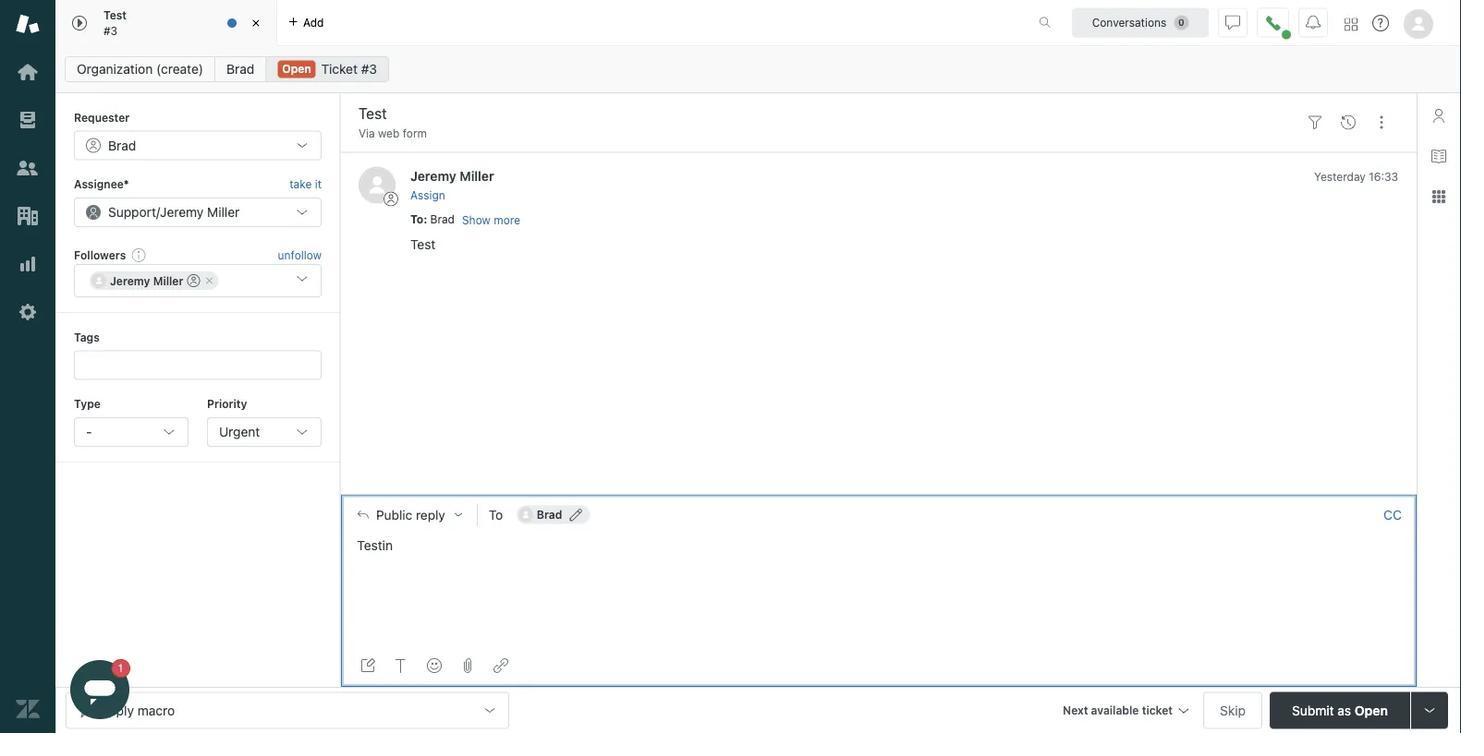 Task type: locate. For each thing, give the bounding box(es) containing it.
test up organization
[[104, 9, 127, 22]]

0 horizontal spatial #3
[[104, 24, 117, 37]]

conversations button
[[1072, 8, 1209, 37]]

0 vertical spatial to
[[410, 213, 424, 226]]

yesterday 16:33
[[1315, 170, 1399, 183]]

1 horizontal spatial to
[[489, 507, 503, 523]]

customer context image
[[1432, 108, 1447, 123]]

followers element
[[74, 265, 322, 298]]

0 vertical spatial #3
[[104, 24, 117, 37]]

show
[[462, 214, 491, 227]]

miller right / at the top of page
[[207, 205, 240, 220]]

miller inside jeremy miller assign
[[460, 168, 494, 183]]

2 vertical spatial jeremy
[[110, 275, 150, 288]]

#3 inside test #3
[[104, 24, 117, 37]]

test #3
[[104, 9, 127, 37]]

public reply
[[376, 507, 445, 523]]

to left 'klobrad84@gmail.com' image
[[489, 507, 503, 523]]

avatar image
[[359, 167, 396, 204]]

to inside to : brad show more
[[410, 213, 424, 226]]

support
[[108, 205, 156, 220]]

16:33
[[1369, 170, 1399, 183]]

requester
[[74, 111, 130, 124]]

test for test
[[410, 237, 436, 252]]

2 horizontal spatial miller
[[460, 168, 494, 183]]

0 horizontal spatial jeremy
[[110, 275, 150, 288]]

organization
[[77, 61, 153, 77]]

cc button
[[1384, 507, 1402, 523]]

followers
[[74, 248, 126, 261]]

close image
[[247, 14, 265, 32]]

1 vertical spatial test
[[410, 237, 436, 252]]

0 vertical spatial miller
[[460, 168, 494, 183]]

jeremy right support
[[160, 205, 204, 220]]

take it button
[[290, 175, 322, 194]]

#3 inside secondary element
[[361, 61, 377, 77]]

brad right :
[[430, 213, 455, 226]]

admin image
[[16, 300, 40, 324]]

test down :
[[410, 237, 436, 252]]

2 vertical spatial miller
[[153, 275, 183, 288]]

1 vertical spatial #3
[[361, 61, 377, 77]]

apply
[[100, 703, 134, 719]]

organization (create) button
[[65, 56, 215, 82]]

to
[[410, 213, 424, 226], [489, 507, 503, 523]]

1 vertical spatial open
[[1355, 703, 1388, 719]]

unfollow
[[278, 249, 322, 262]]

miller
[[460, 168, 494, 183], [207, 205, 240, 220], [153, 275, 183, 288]]

add attachment image
[[460, 659, 475, 674]]

open left ticket at the top of page
[[282, 62, 311, 75]]

1 horizontal spatial #3
[[361, 61, 377, 77]]

filter image
[[1308, 115, 1323, 130]]

via
[[359, 127, 375, 140]]

open right as
[[1355, 703, 1388, 719]]

add
[[303, 16, 324, 29]]

jeremy inside option
[[110, 275, 150, 288]]

take it
[[290, 178, 322, 191]]

ticket actions image
[[1374, 115, 1389, 130]]

miller left the user is an agent 'icon'
[[153, 275, 183, 288]]

organization (create)
[[77, 61, 203, 77]]

available
[[1091, 705, 1139, 718]]

1 vertical spatial to
[[489, 507, 503, 523]]

#3 right ticket at the top of page
[[361, 61, 377, 77]]

apps image
[[1432, 189, 1447, 204]]

jeremy miller option
[[90, 272, 219, 290]]

knowledge image
[[1432, 149, 1447, 164]]

macro
[[137, 703, 175, 719]]

to : brad show more
[[410, 213, 520, 227]]

#3 for test #3
[[104, 24, 117, 37]]

0 vertical spatial test
[[104, 9, 127, 22]]

test
[[104, 9, 127, 22], [410, 237, 436, 252]]

to for to : brad show more
[[410, 213, 424, 226]]

support / jeremy miller
[[108, 205, 240, 220]]

events image
[[1341, 115, 1356, 130]]

1 vertical spatial miller
[[207, 205, 240, 220]]

1 vertical spatial jeremy
[[160, 205, 204, 220]]

unfollow button
[[278, 247, 322, 263]]

brad
[[227, 61, 254, 77], [108, 138, 136, 153], [430, 213, 455, 226], [537, 509, 562, 522]]

jeremy miller assign
[[410, 168, 494, 202]]

(create)
[[156, 61, 203, 77]]

2 horizontal spatial jeremy
[[410, 168, 456, 183]]

miller for jeremy miller assign
[[460, 168, 494, 183]]

jeremy inside jeremy miller assign
[[410, 168, 456, 183]]

1 horizontal spatial jeremy
[[160, 205, 204, 220]]

#3 up organization
[[104, 24, 117, 37]]

type
[[74, 398, 101, 411]]

millerjeremy500@gmail.com image
[[92, 274, 106, 289]]

#3
[[104, 24, 117, 37], [361, 61, 377, 77]]

to for to
[[489, 507, 503, 523]]

next available ticket
[[1063, 705, 1173, 718]]

Public reply composer text field
[[349, 535, 1409, 573]]

displays possible ticket submission types image
[[1423, 704, 1437, 719]]

0 vertical spatial open
[[282, 62, 311, 75]]

jeremy for jeremy miller assign
[[410, 168, 456, 183]]

it
[[315, 178, 322, 191]]

1 horizontal spatial test
[[410, 237, 436, 252]]

to down assign
[[410, 213, 424, 226]]

jeremy for jeremy miller
[[110, 275, 150, 288]]

tab
[[55, 0, 277, 46]]

jeremy up assign button
[[410, 168, 456, 183]]

assignee* element
[[74, 198, 322, 227]]

0 horizontal spatial open
[[282, 62, 311, 75]]

-
[[86, 425, 92, 440]]

button displays agent's chat status as invisible. image
[[1226, 15, 1240, 30]]

web
[[378, 127, 400, 140]]

draft mode image
[[360, 659, 375, 674]]

public
[[376, 507, 412, 523]]

miller inside the assignee* element
[[207, 205, 240, 220]]

0 horizontal spatial test
[[104, 9, 127, 22]]

ticket #3
[[321, 61, 377, 77]]

urgent
[[219, 425, 260, 440]]

- button
[[74, 418, 189, 447]]

skip
[[1220, 703, 1246, 719]]

reporting image
[[16, 252, 40, 276]]

get help image
[[1373, 15, 1389, 31]]

brad down close image
[[227, 61, 254, 77]]

miller up show on the left top of page
[[460, 168, 494, 183]]

0 vertical spatial jeremy
[[410, 168, 456, 183]]

jeremy down info on adding followers 'image'
[[110, 275, 150, 288]]

miller inside option
[[153, 275, 183, 288]]

testin
[[357, 538, 393, 553]]

1 horizontal spatial miller
[[207, 205, 240, 220]]

open
[[282, 62, 311, 75], [1355, 703, 1388, 719]]

public reply button
[[341, 496, 477, 535]]

1 horizontal spatial open
[[1355, 703, 1388, 719]]

jeremy
[[410, 168, 456, 183], [160, 205, 204, 220], [110, 275, 150, 288]]

:
[[424, 213, 427, 226]]

edit user image
[[570, 509, 583, 522]]

brad down requester
[[108, 138, 136, 153]]

0 horizontal spatial to
[[410, 213, 424, 226]]

test inside tab
[[104, 9, 127, 22]]

0 horizontal spatial miller
[[153, 275, 183, 288]]

tabs tab list
[[55, 0, 1020, 46]]



Task type: vqa. For each thing, say whether or not it's contained in the screenshot.
"To"
yes



Task type: describe. For each thing, give the bounding box(es) containing it.
brad inside requester element
[[108, 138, 136, 153]]

reply
[[416, 507, 445, 523]]

format text image
[[394, 659, 409, 674]]

next available ticket button
[[1055, 693, 1196, 733]]

remove image
[[204, 276, 215, 287]]

user is an agent image
[[187, 275, 200, 288]]

notifications image
[[1306, 15, 1321, 30]]

conversations
[[1092, 16, 1167, 29]]

/
[[156, 205, 160, 220]]

get started image
[[16, 60, 40, 84]]

add button
[[277, 0, 335, 45]]

main element
[[0, 0, 55, 734]]

open inside secondary element
[[282, 62, 311, 75]]

assign
[[410, 189, 445, 202]]

show more button
[[462, 212, 520, 229]]

via web form
[[359, 127, 427, 140]]

more
[[494, 214, 520, 227]]

brad inside the brad link
[[227, 61, 254, 77]]

priority
[[207, 398, 247, 411]]

apply macro
[[100, 703, 175, 719]]

submit
[[1292, 703, 1334, 719]]

jeremy inside the assignee* element
[[160, 205, 204, 220]]

skip button
[[1203, 693, 1263, 730]]

next
[[1063, 705, 1088, 718]]

secondary element
[[55, 51, 1461, 88]]

yesterday
[[1315, 170, 1366, 183]]

Tags field
[[88, 356, 304, 375]]

zendesk image
[[16, 698, 40, 722]]

ticket
[[321, 61, 358, 77]]

tab containing test
[[55, 0, 277, 46]]

miller for jeremy miller
[[153, 275, 183, 288]]

urgent button
[[207, 418, 322, 447]]

zendesk support image
[[16, 12, 40, 36]]

jeremy miller link
[[410, 168, 494, 183]]

requester element
[[74, 131, 322, 160]]

test for test #3
[[104, 9, 127, 22]]

add link (cmd k) image
[[494, 659, 508, 674]]

Subject field
[[355, 103, 1295, 125]]

cc
[[1384, 507, 1402, 523]]

#3 for ticket #3
[[361, 61, 377, 77]]

tags
[[74, 331, 100, 344]]

form
[[403, 127, 427, 140]]

assign button
[[410, 187, 445, 204]]

organizations image
[[16, 204, 40, 228]]

assignee*
[[74, 178, 129, 191]]

views image
[[16, 108, 40, 132]]

submit as open
[[1292, 703, 1388, 719]]

hide composer image
[[871, 487, 886, 502]]

as
[[1338, 703, 1352, 719]]

brad right 'klobrad84@gmail.com' image
[[537, 509, 562, 522]]

brad link
[[215, 56, 267, 82]]

info on adding followers image
[[131, 248, 146, 263]]

klobrad84@gmail.com image
[[518, 508, 533, 523]]

Yesterday 16:33 text field
[[1315, 170, 1399, 183]]

brad inside to : brad show more
[[430, 213, 455, 226]]

zendesk products image
[[1345, 18, 1358, 31]]

jeremy miller
[[110, 275, 183, 288]]

insert emojis image
[[427, 659, 442, 674]]

ticket
[[1142, 705, 1173, 718]]

take
[[290, 178, 312, 191]]

customers image
[[16, 156, 40, 180]]



